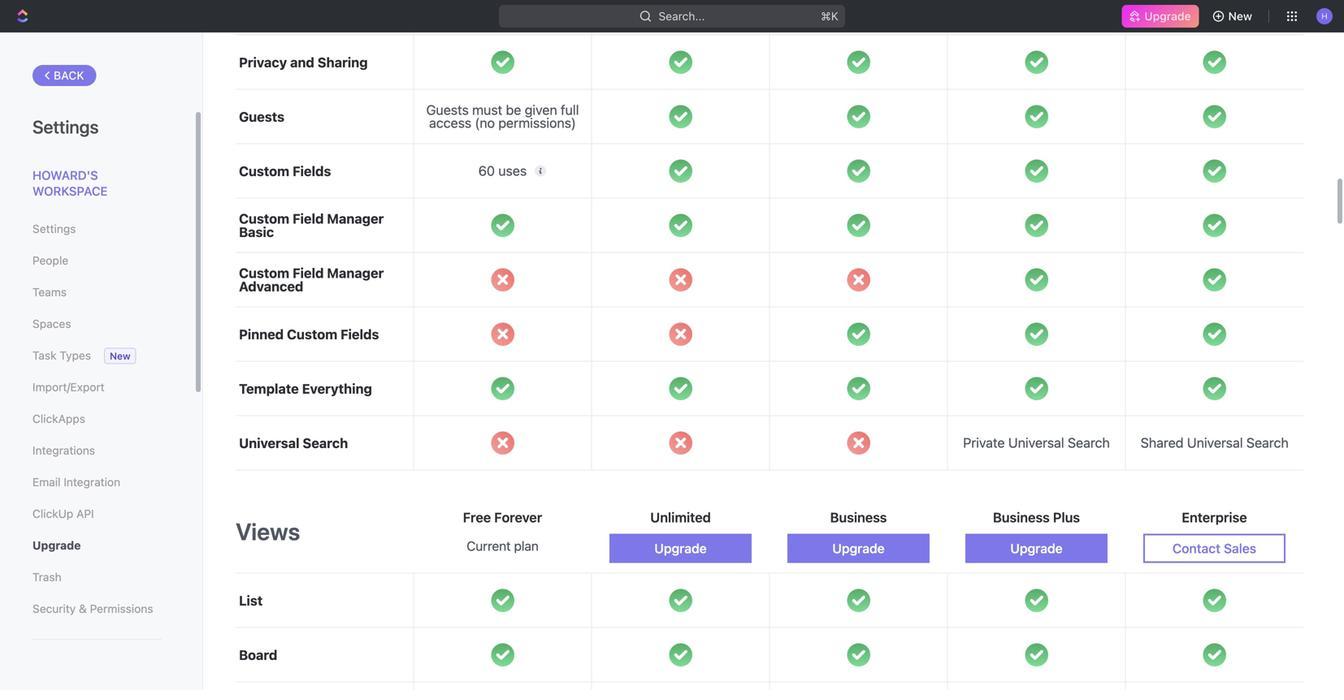 Task type: vqa. For each thing, say whether or not it's contained in the screenshot.
3rd Search from right
yes



Task type: describe. For each thing, give the bounding box(es) containing it.
shared universal search
[[1141, 435, 1289, 451]]

privacy
[[239, 54, 287, 70]]

private
[[963, 435, 1005, 451]]

manager for custom field manager advanced
[[327, 265, 384, 281]]

field for advanced
[[293, 265, 324, 281]]

free forever
[[463, 510, 542, 526]]

settings element
[[0, 33, 203, 691]]

guests must be given full access (no permissions)
[[426, 102, 579, 131]]

manager for custom field manager basic
[[327, 211, 384, 227]]

h
[[1322, 11, 1328, 21]]

clickup api
[[33, 507, 94, 521]]

security
[[33, 603, 76, 616]]

custom for custom field manager basic
[[239, 211, 289, 227]]

upgrade for business
[[832, 541, 885, 557]]

contact sales button
[[1143, 534, 1286, 564]]

views
[[236, 518, 300, 546]]

60 uses
[[478, 163, 527, 179]]

1 horizontal spatial close image
[[669, 323, 692, 346]]

security & permissions
[[33, 603, 153, 616]]

3 search from the left
[[303, 435, 348, 451]]

board
[[239, 648, 277, 663]]

&
[[79, 603, 87, 616]]

⌘k
[[821, 9, 839, 23]]

h button
[[1312, 3, 1338, 29]]

given
[[525, 102, 557, 118]]

teams
[[33, 286, 67, 299]]

1 vertical spatial upgrade link
[[33, 532, 162, 560]]

0 horizontal spatial fields
[[293, 163, 331, 179]]

enterprise
[[1182, 510, 1247, 526]]

upgrade for business plus
[[1010, 541, 1063, 557]]

permissions
[[90, 603, 153, 616]]

email integration link
[[33, 469, 162, 497]]

new button
[[1206, 3, 1262, 29]]

current
[[467, 539, 511, 554]]

uses
[[498, 163, 527, 179]]

current plan
[[467, 539, 539, 554]]

types
[[60, 349, 91, 362]]

template everything
[[239, 381, 372, 397]]

sales
[[1224, 541, 1256, 557]]

full
[[561, 102, 579, 118]]

custom field manager advanced
[[239, 265, 384, 295]]

pinned
[[239, 327, 284, 342]]

settings link
[[33, 215, 162, 243]]

guests for guests
[[239, 109, 285, 125]]

1 settings from the top
[[33, 116, 99, 137]]

custom field manager basic
[[239, 211, 384, 240]]

upgrade button for unlimited
[[609, 534, 752, 564]]

universal for private
[[1008, 435, 1064, 451]]

free
[[463, 510, 491, 526]]

3 universal from the left
[[239, 435, 300, 451]]

permissions)
[[498, 115, 576, 131]]

1 vertical spatial fields
[[341, 327, 379, 342]]

howard's workspace
[[33, 168, 108, 198]]

howard's
[[33, 168, 98, 182]]

people link
[[33, 247, 162, 275]]

spaces
[[33, 317, 71, 331]]

api
[[76, 507, 94, 521]]

back link
[[33, 65, 96, 86]]

60
[[478, 163, 495, 179]]

spaces link
[[33, 310, 162, 338]]

0 vertical spatial upgrade link
[[1122, 5, 1199, 28]]

guests for guests must be given full access (no permissions)
[[426, 102, 469, 118]]

search...
[[659, 9, 705, 23]]



Task type: locate. For each thing, give the bounding box(es) containing it.
guests
[[426, 102, 469, 118], [239, 109, 285, 125]]

1 vertical spatial field
[[293, 265, 324, 281]]

1 vertical spatial new
[[110, 351, 130, 362]]

1 horizontal spatial universal
[[1008, 435, 1064, 451]]

2 upgrade button from the left
[[787, 534, 930, 564]]

0 horizontal spatial business
[[830, 510, 887, 526]]

upgrade button for business
[[787, 534, 930, 564]]

custom inside custom field manager basic
[[239, 211, 289, 227]]

2 field from the top
[[293, 265, 324, 281]]

upgrade link down clickup api "link"
[[33, 532, 162, 560]]

manager inside custom field manager basic
[[327, 211, 384, 227]]

upgrade
[[1144, 9, 1191, 23], [33, 539, 81, 553], [654, 541, 707, 557], [832, 541, 885, 557], [1010, 541, 1063, 557]]

manager inside custom field manager advanced
[[327, 265, 384, 281]]

integrations link
[[33, 437, 162, 465]]

everything
[[302, 381, 372, 397]]

guests down privacy
[[239, 109, 285, 125]]

security & permissions link
[[33, 596, 162, 623]]

clickapps link
[[33, 406, 162, 433]]

universal search
[[239, 435, 348, 451]]

settings up people
[[33, 222, 76, 236]]

trash
[[33, 571, 62, 584]]

shared
[[1141, 435, 1184, 451]]

private universal search
[[963, 435, 1110, 451]]

field
[[293, 211, 324, 227], [293, 265, 324, 281]]

contact sales
[[1173, 541, 1256, 557]]

back
[[54, 69, 84, 82]]

0 horizontal spatial upgrade button
[[609, 534, 752, 564]]

advanced
[[239, 279, 303, 295]]

manager down custom field manager basic
[[327, 265, 384, 281]]

0 horizontal spatial search
[[303, 435, 348, 451]]

upgrade button for business plus
[[965, 534, 1108, 564]]

template
[[239, 381, 299, 397]]

0 horizontal spatial universal
[[239, 435, 300, 451]]

search
[[1068, 435, 1110, 451], [1246, 435, 1289, 451], [303, 435, 348, 451]]

clickapps
[[33, 412, 85, 426]]

1 horizontal spatial business
[[993, 510, 1050, 526]]

manager
[[327, 211, 384, 227], [327, 265, 384, 281]]

access
[[429, 115, 471, 131]]

custom inside custom field manager advanced
[[239, 265, 289, 281]]

2 manager from the top
[[327, 265, 384, 281]]

1 manager from the top
[[327, 211, 384, 227]]

custom down "custom fields"
[[239, 211, 289, 227]]

plus
[[1053, 510, 1080, 526]]

settings
[[33, 116, 99, 137], [33, 222, 76, 236]]

new inside settings "element"
[[110, 351, 130, 362]]

custom for custom fields
[[239, 163, 289, 179]]

business for business plus
[[993, 510, 1050, 526]]

search for private universal search
[[1068, 435, 1110, 451]]

custom for custom field manager advanced
[[239, 265, 289, 281]]

fields
[[293, 163, 331, 179], [341, 327, 379, 342]]

must
[[472, 102, 502, 118]]

1 horizontal spatial upgrade link
[[1122, 5, 1199, 28]]

1 universal from the left
[[1008, 435, 1064, 451]]

field inside custom field manager basic
[[293, 211, 324, 227]]

guests inside guests must be given full access (no permissions)
[[426, 102, 469, 118]]

(no
[[475, 115, 495, 131]]

sharing
[[318, 54, 368, 70]]

1 vertical spatial settings
[[33, 222, 76, 236]]

2 universal from the left
[[1187, 435, 1243, 451]]

universal
[[1008, 435, 1064, 451], [1187, 435, 1243, 451], [239, 435, 300, 451]]

clickup api link
[[33, 501, 162, 528]]

plan
[[514, 539, 539, 554]]

2 horizontal spatial search
[[1246, 435, 1289, 451]]

custom down basic
[[239, 265, 289, 281]]

import/export link
[[33, 374, 162, 401]]

2 business from the left
[[993, 510, 1050, 526]]

email
[[33, 476, 61, 489]]

fields up everything
[[341, 327, 379, 342]]

custom right 'pinned'
[[287, 327, 337, 342]]

import/export
[[33, 381, 105, 394]]

0 horizontal spatial guests
[[239, 109, 285, 125]]

new
[[1228, 9, 1252, 23], [110, 351, 130, 362]]

upgrade link
[[1122, 5, 1199, 28], [33, 532, 162, 560]]

custom up basic
[[239, 163, 289, 179]]

field down "custom fields"
[[293, 211, 324, 227]]

1 upgrade button from the left
[[609, 534, 752, 564]]

privacy and sharing
[[239, 54, 368, 70]]

pinned custom fields
[[239, 327, 379, 342]]

close image
[[669, 268, 692, 292], [847, 268, 870, 292], [491, 323, 514, 346], [491, 432, 514, 455], [669, 432, 692, 455], [847, 432, 870, 455]]

1 search from the left
[[1068, 435, 1110, 451]]

universal right the shared
[[1187, 435, 1243, 451]]

unlimited
[[650, 510, 711, 526]]

3 upgrade button from the left
[[965, 534, 1108, 564]]

close image
[[491, 268, 514, 292], [669, 323, 692, 346]]

field inside custom field manager advanced
[[293, 265, 324, 281]]

2 settings from the top
[[33, 222, 76, 236]]

workspace
[[33, 184, 108, 198]]

task
[[33, 349, 56, 362]]

business
[[830, 510, 887, 526], [993, 510, 1050, 526]]

0 vertical spatial field
[[293, 211, 324, 227]]

1 horizontal spatial new
[[1228, 9, 1252, 23]]

check image
[[669, 51, 692, 74], [1025, 51, 1048, 74], [1203, 51, 1226, 74], [669, 105, 692, 128], [1203, 105, 1226, 128], [847, 160, 870, 183], [1025, 160, 1048, 183], [1203, 160, 1226, 183], [491, 214, 514, 237], [669, 214, 692, 237], [1025, 268, 1048, 292], [1025, 323, 1048, 346], [1203, 323, 1226, 346], [847, 377, 870, 400], [1203, 377, 1226, 400], [491, 589, 514, 613], [669, 589, 692, 613], [1025, 589, 1048, 613], [491, 644, 514, 667], [847, 644, 870, 667]]

upgrade button
[[609, 534, 752, 564], [787, 534, 930, 564], [965, 534, 1108, 564]]

integrations
[[33, 444, 95, 458]]

field for basic
[[293, 211, 324, 227]]

forever
[[494, 510, 542, 526]]

manager up custom field manager advanced
[[327, 211, 384, 227]]

be
[[506, 102, 521, 118]]

2 search from the left
[[1246, 435, 1289, 451]]

upgrade inside settings "element"
[[33, 539, 81, 553]]

basic
[[239, 224, 274, 240]]

1 vertical spatial close image
[[669, 323, 692, 346]]

0 vertical spatial close image
[[491, 268, 514, 292]]

upgrade link left new button
[[1122, 5, 1199, 28]]

1 horizontal spatial fields
[[341, 327, 379, 342]]

search for shared universal search
[[1246, 435, 1289, 451]]

guests left (no
[[426, 102, 469, 118]]

check image
[[491, 51, 514, 74], [847, 51, 870, 74], [847, 105, 870, 128], [1025, 105, 1048, 128], [669, 160, 692, 183], [847, 214, 870, 237], [1025, 214, 1048, 237], [1203, 214, 1226, 237], [1203, 268, 1226, 292], [847, 323, 870, 346], [491, 377, 514, 400], [669, 377, 692, 400], [1025, 377, 1048, 400], [847, 589, 870, 613], [1203, 589, 1226, 613], [669, 644, 692, 667], [1025, 644, 1048, 667], [1203, 644, 1226, 667]]

upgrade for unlimited
[[654, 541, 707, 557]]

0 vertical spatial new
[[1228, 9, 1252, 23]]

universal down template
[[239, 435, 300, 451]]

2 horizontal spatial upgrade button
[[965, 534, 1108, 564]]

email integration
[[33, 476, 120, 489]]

2 horizontal spatial universal
[[1187, 435, 1243, 451]]

1 horizontal spatial guests
[[426, 102, 469, 118]]

universal for shared
[[1187, 435, 1243, 451]]

0 horizontal spatial close image
[[491, 268, 514, 292]]

0 vertical spatial manager
[[327, 211, 384, 227]]

universal right private
[[1008, 435, 1064, 451]]

people
[[33, 254, 68, 267]]

0 horizontal spatial new
[[110, 351, 130, 362]]

teams link
[[33, 279, 162, 306]]

trash link
[[33, 564, 162, 592]]

0 horizontal spatial upgrade link
[[33, 532, 162, 560]]

0 vertical spatial fields
[[293, 163, 331, 179]]

1 vertical spatial manager
[[327, 265, 384, 281]]

list
[[239, 593, 263, 609]]

fields up custom field manager basic
[[293, 163, 331, 179]]

1 business from the left
[[830, 510, 887, 526]]

new inside button
[[1228, 9, 1252, 23]]

business for business
[[830, 510, 887, 526]]

and
[[290, 54, 314, 70]]

contact
[[1173, 541, 1221, 557]]

1 horizontal spatial upgrade button
[[787, 534, 930, 564]]

settings up howard's
[[33, 116, 99, 137]]

1 horizontal spatial search
[[1068, 435, 1110, 451]]

integration
[[64, 476, 120, 489]]

0 vertical spatial settings
[[33, 116, 99, 137]]

custom fields
[[239, 163, 331, 179]]

task types
[[33, 349, 91, 362]]

business plus
[[993, 510, 1080, 526]]

clickup
[[33, 507, 73, 521]]

1 field from the top
[[293, 211, 324, 227]]

field down custom field manager basic
[[293, 265, 324, 281]]



